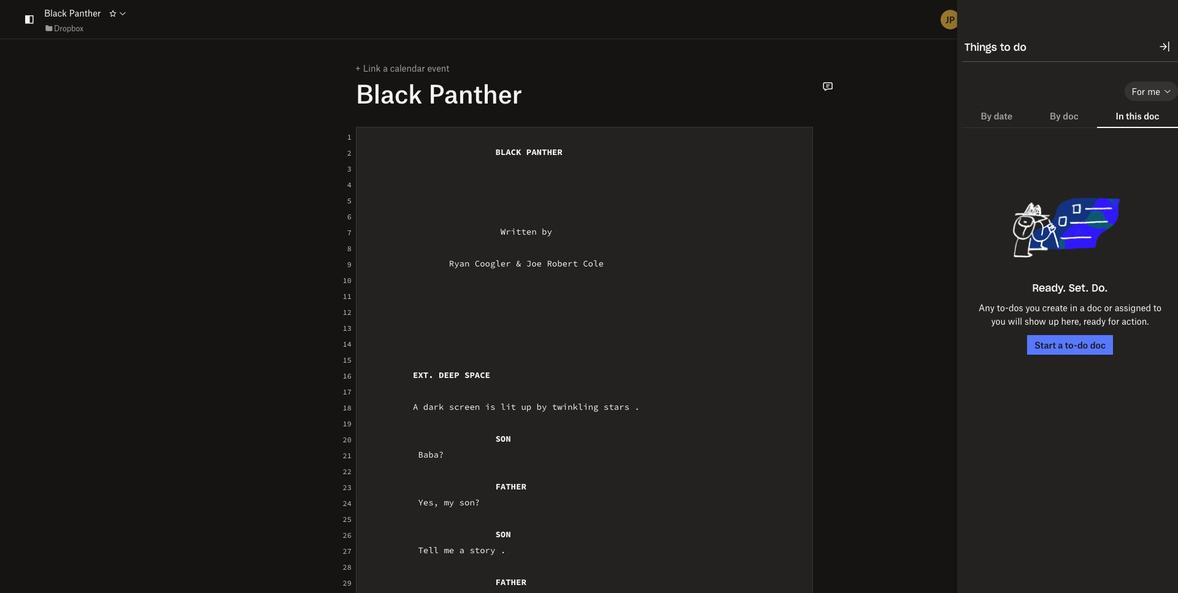 Task type: describe. For each thing, give the bounding box(es) containing it.
father for father
[[361, 577, 526, 588]]

by doc
[[1050, 110, 1079, 121]]

doc right this
[[1144, 110, 1159, 121]]

assigned
[[1115, 303, 1151, 314]]

0 vertical spatial panther
[[69, 8, 101, 19]]

written
[[501, 226, 537, 237]]

space
[[465, 370, 490, 381]]

a
[[413, 402, 418, 413]]

me inside son tell me a story .
[[444, 546, 454, 557]]

father for father yes, my son?
[[495, 482, 526, 493]]

calendar
[[390, 62, 425, 74]]

a inside popup button
[[1058, 340, 1063, 351]]

tab list containing by date
[[962, 104, 1178, 128]]

son tell me a story .
[[361, 530, 511, 557]]

dos
[[1009, 303, 1023, 314]]

0 vertical spatial black panther
[[44, 8, 101, 19]]

ext.
[[413, 370, 434, 381]]

1 vertical spatial you
[[991, 316, 1006, 327]]

to inside "any to-dos you create in a doc or assigned to you will show up here, ready for action."
[[1154, 303, 1162, 314]]

&
[[516, 258, 521, 269]]

dropbox link
[[44, 22, 84, 34]]

0 vertical spatial to
[[1000, 43, 1011, 53]]

me inside 'popup button'
[[1148, 86, 1160, 97]]

black panther link
[[44, 6, 101, 20]]

0 horizontal spatial up
[[521, 402, 532, 413]]

things
[[965, 43, 997, 53]]

for me
[[1132, 86, 1160, 97]]

doc left the in at the top right
[[1063, 110, 1079, 121]]

jp button
[[939, 8, 961, 30]]

for
[[1108, 316, 1120, 327]]

start a to-do doc button
[[1027, 336, 1113, 355]]

0 vertical spatial do
[[1014, 43, 1027, 53]]

show
[[1025, 316, 1046, 327]]

black inside "black panther" link
[[44, 8, 67, 19]]

+
[[355, 62, 361, 74]]

son for son tell me a story .
[[495, 530, 511, 541]]

ryan coogler & joe robert cole
[[361, 258, 604, 269]]

things to do
[[965, 43, 1027, 53]]

+ link a calendar event
[[355, 62, 449, 74]]

by for by doc
[[1050, 110, 1061, 121]]

will
[[1008, 316, 1022, 327]]

doc inside "any to-dos you create in a doc or assigned to you will show up here, ready for action."
[[1087, 303, 1102, 314]]

any
[[979, 303, 995, 314]]

black panther
[[361, 147, 562, 158]]

start
[[1035, 340, 1056, 351]]

lit
[[501, 402, 516, 413]]

to-do list is empty image
[[1011, 153, 1129, 271]]

in this doc
[[1116, 110, 1159, 121]]

ready.
[[1032, 284, 1066, 294]]

1 horizontal spatial .
[[635, 402, 640, 413]]



Task type: vqa. For each thing, say whether or not it's contained in the screenshot.
Close right sidebar icon
no



Task type: locate. For each thing, give the bounding box(es) containing it.
me right for
[[1148, 86, 1160, 97]]

in
[[1116, 110, 1124, 121]]

1 vertical spatial by
[[537, 402, 547, 413]]

0 horizontal spatial black panther
[[44, 8, 101, 19]]

tell
[[418, 546, 439, 557]]

0 horizontal spatial do
[[1014, 43, 1027, 53]]

ready
[[1083, 316, 1106, 327]]

0 horizontal spatial panther
[[69, 8, 101, 19]]

0 horizontal spatial by
[[981, 110, 992, 121]]

1 vertical spatial do
[[1077, 340, 1088, 351]]

twinkling
[[552, 402, 599, 413]]

0 horizontal spatial you
[[991, 316, 1006, 327]]

by right lit
[[537, 402, 547, 413]]

story
[[470, 546, 495, 557]]

panther up dropbox
[[69, 8, 101, 19]]

up down create
[[1048, 316, 1059, 327]]

doc
[[1063, 110, 1079, 121], [1144, 110, 1159, 121], [1087, 303, 1102, 314], [1090, 340, 1106, 351]]

event
[[427, 62, 449, 74]]

black panther down event
[[356, 78, 522, 109]]

+ link a calendar event button
[[346, 62, 449, 74]]

a inside "any to-dos you create in a doc or assigned to you will show up here, ready for action."
[[1080, 303, 1085, 314]]

black panther
[[44, 8, 101, 19], [356, 78, 522, 109]]

1 vertical spatial up
[[521, 402, 532, 413]]

1 vertical spatial black panther
[[356, 78, 522, 109]]

yes,
[[418, 498, 439, 509]]

do inside popup button
[[1077, 340, 1088, 351]]

do
[[1014, 43, 1027, 53], [1077, 340, 1088, 351]]

ryan
[[449, 258, 470, 269]]

my
[[444, 498, 454, 509]]

robert
[[547, 258, 578, 269]]

a right start
[[1058, 340, 1063, 351]]

to right 'assigned'
[[1154, 303, 1162, 314]]

action.
[[1122, 316, 1149, 327]]

baba?
[[418, 450, 444, 461]]

you
[[1026, 303, 1040, 314], [991, 316, 1006, 327]]

0 horizontal spatial me
[[444, 546, 454, 557]]

to- inside popup button
[[1065, 340, 1077, 351]]

2 son from the top
[[495, 530, 511, 541]]

1 vertical spatial me
[[444, 546, 454, 557]]

by left date
[[981, 110, 992, 121]]

1 horizontal spatial up
[[1048, 316, 1059, 327]]

doc down ready at the bottom right
[[1090, 340, 1106, 351]]

doc inside popup button
[[1090, 340, 1106, 351]]

a left story
[[459, 546, 465, 557]]

coogler
[[475, 258, 511, 269]]

deep
[[439, 370, 459, 381]]

0 vertical spatial up
[[1048, 316, 1059, 327]]

a
[[383, 62, 388, 74], [1080, 303, 1085, 314], [1058, 340, 1063, 351], [459, 546, 465, 557]]

black up "dropbox" link
[[44, 8, 67, 19]]

to- right any
[[997, 303, 1009, 314]]

you left will
[[991, 316, 1006, 327]]

date
[[994, 110, 1013, 121]]

0 horizontal spatial to-
[[997, 303, 1009, 314]]

son inside "son baba?"
[[495, 434, 511, 445]]

start a to-do doc
[[1035, 340, 1106, 351]]

me right tell
[[444, 546, 454, 557]]

1 horizontal spatial to-
[[1065, 340, 1077, 351]]

create
[[1042, 303, 1068, 314]]

0 vertical spatial black
[[44, 8, 67, 19]]

1 vertical spatial black
[[356, 78, 422, 109]]

is
[[485, 402, 495, 413]]

1 horizontal spatial you
[[1026, 303, 1040, 314]]

0 vertical spatial father
[[495, 482, 526, 493]]

here,
[[1061, 316, 1081, 327]]

to
[[1000, 43, 1011, 53], [1154, 303, 1162, 314]]

father inside "father yes, my son?"
[[495, 482, 526, 493]]

son baba?
[[361, 434, 511, 461]]

stars
[[604, 402, 629, 413]]

to-
[[997, 303, 1009, 314], [1065, 340, 1077, 351]]

to right things
[[1000, 43, 1011, 53]]

a right 'in'
[[1080, 303, 1085, 314]]

1 horizontal spatial black panther
[[356, 78, 522, 109]]

do.
[[1092, 284, 1108, 294]]

. right story
[[501, 546, 506, 557]]

ready. set. do.
[[1032, 284, 1108, 294]]

up inside "any to-dos you create in a doc or assigned to you will show up here, ready for action."
[[1048, 316, 1059, 327]]

dark
[[423, 402, 444, 413]]

written by
[[361, 226, 557, 237]]

in
[[1070, 303, 1078, 314]]

for me button
[[1125, 82, 1178, 101]]

1 horizontal spatial me
[[1148, 86, 1160, 97]]

1 horizontal spatial do
[[1077, 340, 1088, 351]]

0 vertical spatial .
[[635, 402, 640, 413]]

dropbox
[[54, 23, 84, 33]]

father
[[495, 482, 526, 493], [361, 577, 526, 588]]

black panther up dropbox
[[44, 8, 101, 19]]

for
[[1132, 86, 1145, 97]]

1 horizontal spatial black
[[356, 78, 422, 109]]

0 horizontal spatial black
[[44, 8, 67, 19]]

tab list
[[962, 104, 1178, 128]]

a right link on the top left of the page
[[383, 62, 388, 74]]

1 horizontal spatial to
[[1154, 303, 1162, 314]]

0 horizontal spatial to
[[1000, 43, 1011, 53]]

any to-dos you create in a doc or assigned to you will show up here, ready for action.
[[979, 303, 1162, 327]]

a inside son tell me a story .
[[459, 546, 465, 557]]

up
[[1048, 316, 1059, 327], [521, 402, 532, 413]]

1 horizontal spatial by
[[1050, 110, 1061, 121]]

black down + link a calendar event 'dropdown button'
[[356, 78, 422, 109]]

son up story
[[495, 530, 511, 541]]

father yes, my son?
[[361, 482, 526, 509]]

screen
[[449, 402, 480, 413]]

1 horizontal spatial panther
[[429, 78, 522, 109]]

do right things
[[1014, 43, 1027, 53]]

this
[[1126, 110, 1142, 121]]

do down here,
[[1077, 340, 1088, 351]]

1 vertical spatial father
[[361, 577, 526, 588]]

1 vertical spatial son
[[495, 530, 511, 541]]

1 by from the left
[[981, 110, 992, 121]]

panther
[[526, 147, 562, 158]]

son?
[[459, 498, 480, 509]]

0 vertical spatial me
[[1148, 86, 1160, 97]]

son
[[495, 434, 511, 445], [495, 530, 511, 541]]

panther down event
[[429, 78, 522, 109]]

0 vertical spatial by
[[542, 226, 552, 237]]

joe
[[526, 258, 542, 269]]

by
[[981, 110, 992, 121], [1050, 110, 1061, 121]]

jp
[[946, 14, 955, 25]]

. inside son tell me a story .
[[501, 546, 506, 557]]

set.
[[1069, 284, 1089, 294]]

by date
[[981, 110, 1013, 121]]

you up show
[[1026, 303, 1040, 314]]

up right lit
[[521, 402, 532, 413]]

cole
[[583, 258, 604, 269]]

1 vertical spatial panther
[[429, 78, 522, 109]]

doc up ready at the bottom right
[[1087, 303, 1102, 314]]

to- down here,
[[1065, 340, 1077, 351]]

1 vertical spatial to
[[1154, 303, 1162, 314]]

black
[[44, 8, 67, 19], [356, 78, 422, 109]]

. right 'stars'
[[635, 402, 640, 413]]

by for by date
[[981, 110, 992, 121]]

black
[[495, 147, 521, 158]]

2 by from the left
[[1050, 110, 1061, 121]]

panther
[[69, 8, 101, 19], [429, 78, 522, 109]]

by right date
[[1050, 110, 1061, 121]]

by right written
[[542, 226, 552, 237]]

son for son baba?
[[495, 434, 511, 445]]

son down a dark screen is lit up by twinkling stars .
[[495, 434, 511, 445]]

by
[[542, 226, 552, 237], [537, 402, 547, 413]]

0 vertical spatial to-
[[997, 303, 1009, 314]]

1 vertical spatial to-
[[1065, 340, 1077, 351]]

0 vertical spatial son
[[495, 434, 511, 445]]

son inside son tell me a story .
[[495, 530, 511, 541]]

ext. deep space
[[361, 370, 490, 381]]

to- inside "any to-dos you create in a doc or assigned to you will show up here, ready for action."
[[997, 303, 1009, 314]]

link
[[363, 62, 381, 74]]

1 vertical spatial .
[[501, 546, 506, 557]]

a dark screen is lit up by twinkling stars .
[[361, 402, 640, 413]]

.
[[635, 402, 640, 413], [501, 546, 506, 557]]

me
[[1148, 86, 1160, 97], [444, 546, 454, 557]]

0 vertical spatial you
[[1026, 303, 1040, 314]]

0 horizontal spatial .
[[501, 546, 506, 557]]

or
[[1104, 303, 1113, 314]]

1 son from the top
[[495, 434, 511, 445]]



